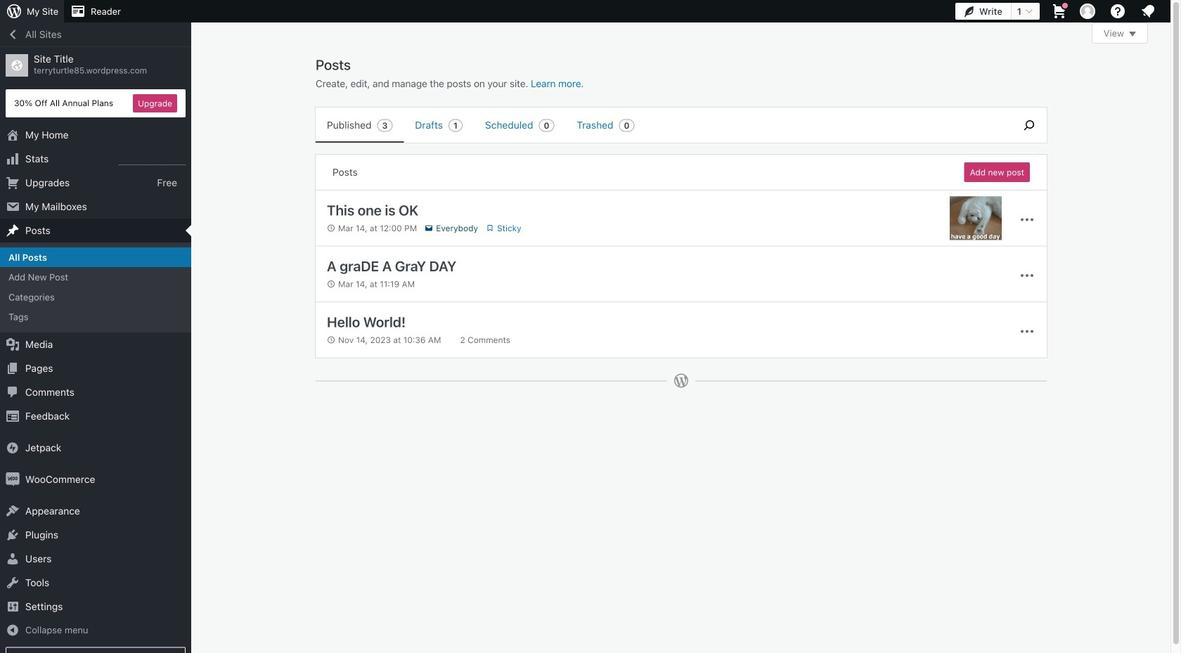 Task type: describe. For each thing, give the bounding box(es) containing it.
2 toggle menu image from the top
[[1019, 267, 1036, 284]]

help image
[[1110, 3, 1127, 20]]

my profile image
[[1080, 4, 1096, 19]]

closed image
[[1129, 32, 1137, 37]]



Task type: vqa. For each thing, say whether or not it's contained in the screenshot.
search box
yes



Task type: locate. For each thing, give the bounding box(es) containing it.
toggle menu image
[[1019, 323, 1036, 340]]

main content
[[315, 23, 1148, 403]]

open search image
[[1012, 117, 1047, 134]]

my shopping cart image
[[1051, 3, 1068, 20]]

menu
[[316, 108, 1005, 143]]

1 vertical spatial img image
[[6, 472, 20, 487]]

0 vertical spatial img image
[[6, 441, 20, 455]]

highest hourly views 0 image
[[119, 156, 186, 165]]

None search field
[[1012, 108, 1047, 143]]

1 toggle menu image from the top
[[1019, 211, 1036, 228]]

toggle menu image
[[1019, 211, 1036, 228], [1019, 267, 1036, 284]]

img image
[[6, 441, 20, 455], [6, 472, 20, 487]]

1 img image from the top
[[6, 441, 20, 455]]

0 vertical spatial toggle menu image
[[1019, 211, 1036, 228]]

1 vertical spatial toggle menu image
[[1019, 267, 1036, 284]]

2 img image from the top
[[6, 472, 20, 487]]

manage your notifications image
[[1140, 3, 1157, 20]]



